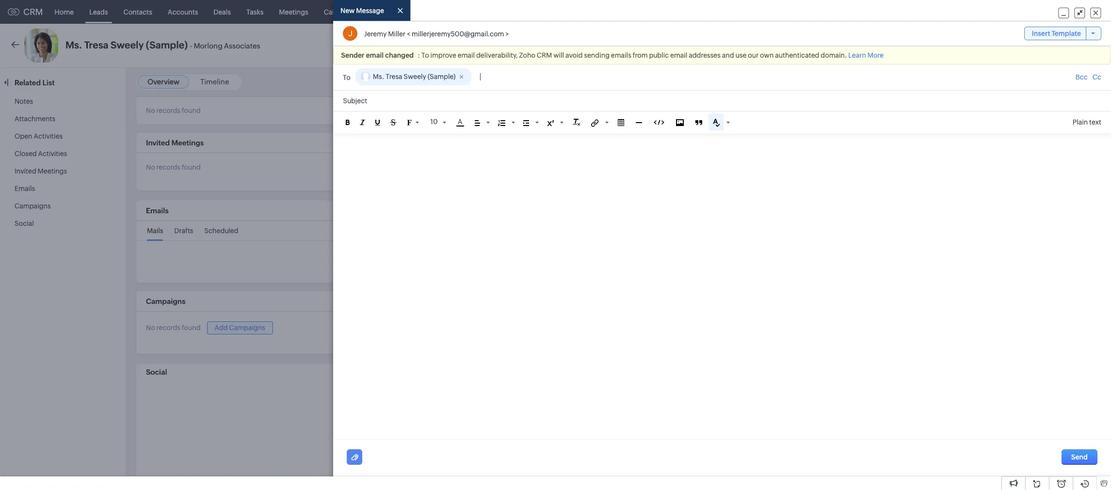Task type: locate. For each thing, give the bounding box(es) containing it.
send inside button
[[1072, 454, 1088, 462]]

1 vertical spatial to
[[343, 74, 351, 81]]

1 vertical spatial invited meetings
[[15, 167, 67, 175]]

ms. tresa sweely (sample) - morlong associates
[[65, 39, 260, 50]]

campaigns link
[[387, 0, 439, 24], [15, 202, 51, 210]]

0 vertical spatial found
[[182, 107, 201, 114]]

0 vertical spatial tresa
[[84, 39, 109, 50]]

sending
[[584, 52, 610, 59]]

last update : 9 day(s) ago
[[1017, 81, 1092, 88]]

0 vertical spatial no records found
[[146, 107, 201, 114]]

0 vertical spatial campaigns link
[[387, 0, 439, 24]]

email right improve
[[458, 52, 475, 59]]

send inside button
[[902, 42, 919, 49]]

emails
[[15, 185, 35, 193], [146, 207, 169, 215]]

learn
[[849, 52, 866, 59]]

1 horizontal spatial invited
[[146, 139, 170, 147]]

1 vertical spatial no records found
[[146, 164, 201, 171]]

(sample) left -
[[146, 39, 188, 50]]

1 vertical spatial (sample)
[[428, 73, 456, 81]]

0 vertical spatial :
[[418, 52, 420, 59]]

1 horizontal spatial ms.
[[373, 73, 385, 81]]

0 vertical spatial invited
[[146, 139, 170, 147]]

ms. tresa sweely (sample)
[[373, 73, 456, 81]]

activities for open activities
[[34, 132, 63, 140]]

a
[[458, 118, 463, 126]]

attachments link
[[15, 115, 55, 123]]

to down the sender
[[343, 74, 351, 81]]

(sample) for ms. tresa sweely (sample)
[[428, 73, 456, 81]]

tresa down changed
[[386, 73, 403, 81]]

1 horizontal spatial sweely
[[404, 73, 427, 81]]

0 horizontal spatial tresa
[[84, 39, 109, 50]]

0 horizontal spatial invited
[[15, 167, 36, 175]]

1 vertical spatial found
[[182, 164, 201, 171]]

authenticated
[[775, 52, 820, 59]]

: right changed
[[418, 52, 420, 59]]

tresa down leads link
[[84, 39, 109, 50]]

to left improve
[[422, 52, 429, 59]]

previous record image
[[1074, 42, 1078, 49]]

0 horizontal spatial to
[[343, 74, 351, 81]]

1 horizontal spatial social
[[146, 368, 167, 376]]

template
[[1052, 30, 1081, 38]]

convert button
[[951, 38, 997, 53]]

1 vertical spatial meetings
[[172, 139, 204, 147]]

changed
[[385, 52, 414, 59]]

activities
[[34, 132, 63, 140], [38, 150, 67, 158]]

1 no from the top
[[146, 107, 155, 114]]

0 vertical spatial records
[[157, 107, 180, 114]]

0 horizontal spatial crm
[[23, 7, 43, 17]]

emails link
[[15, 185, 35, 193]]

send
[[902, 42, 919, 49], [1072, 454, 1088, 462]]

calls link
[[316, 0, 347, 24]]

activities for closed activities
[[38, 150, 67, 158]]

0 horizontal spatial email
[[366, 52, 384, 59]]

public
[[649, 52, 669, 59]]

script image
[[547, 120, 554, 126]]

send for send email
[[902, 42, 919, 49]]

2 vertical spatial meetings
[[38, 167, 67, 175]]

0 vertical spatial send
[[902, 42, 919, 49]]

sweely for ms. tresa sweely (sample) - morlong associates
[[111, 39, 144, 50]]

0 horizontal spatial social
[[15, 220, 34, 228]]

2 horizontal spatial email
[[670, 52, 688, 59]]

1 vertical spatial :
[[1054, 81, 1056, 88]]

1 horizontal spatial send
[[1072, 454, 1088, 462]]

will
[[554, 52, 564, 59]]

0 vertical spatial activities
[[34, 132, 63, 140]]

1 horizontal spatial email
[[458, 52, 475, 59]]

zoho
[[519, 52, 536, 59]]

0 horizontal spatial ms.
[[65, 39, 82, 50]]

tresa for ms. tresa sweely (sample)
[[386, 73, 403, 81]]

email right the sender
[[366, 52, 384, 59]]

message
[[356, 7, 384, 15]]

1 vertical spatial no
[[146, 164, 155, 171]]

reports link
[[347, 0, 387, 24]]

2 vertical spatial no records found
[[146, 324, 201, 332]]

crm link
[[8, 7, 43, 17]]

send for send
[[1072, 454, 1088, 462]]

1 vertical spatial send
[[1072, 454, 1088, 462]]

leads link
[[82, 0, 116, 24]]

2 records from the top
[[157, 164, 180, 171]]

0 vertical spatial emails
[[15, 185, 35, 193]]

social
[[15, 220, 34, 228], [146, 368, 167, 376]]

timeline link
[[200, 78, 229, 86]]

addresses
[[689, 52, 721, 59]]

crm left home link
[[23, 7, 43, 17]]

1 vertical spatial sweely
[[404, 73, 427, 81]]

and
[[722, 52, 734, 59]]

sweely
[[111, 39, 144, 50], [404, 73, 427, 81]]

sender
[[341, 52, 365, 59]]

home
[[55, 8, 74, 16]]

morlong
[[194, 42, 223, 50]]

0 horizontal spatial (sample)
[[146, 39, 188, 50]]

closed
[[15, 150, 37, 158]]

1 vertical spatial records
[[157, 164, 180, 171]]

2 vertical spatial records
[[157, 324, 180, 332]]

overview link
[[147, 78, 180, 86]]

None text field
[[480, 71, 529, 82]]

3 records from the top
[[157, 324, 180, 332]]

add
[[215, 324, 228, 332]]

0 vertical spatial no
[[146, 107, 155, 114]]

meetings link
[[271, 0, 316, 24]]

emails down invited meetings "link"
[[15, 185, 35, 193]]

0 horizontal spatial campaigns link
[[15, 202, 51, 210]]

activities up closed activities
[[34, 132, 63, 140]]

0 vertical spatial ms.
[[65, 39, 82, 50]]

deals
[[214, 8, 231, 16]]

notes
[[15, 98, 33, 105]]

email
[[366, 52, 384, 59], [458, 52, 475, 59], [670, 52, 688, 59]]

0 horizontal spatial sweely
[[111, 39, 144, 50]]

cc
[[1093, 73, 1102, 81]]

tresa
[[84, 39, 109, 50], [386, 73, 403, 81]]

crm
[[23, 7, 43, 17], [537, 52, 552, 59]]

3 found from the top
[[182, 324, 201, 332]]

sweely down changed
[[404, 73, 427, 81]]

3 no from the top
[[146, 324, 155, 332]]

1 horizontal spatial tresa
[[386, 73, 403, 81]]

campaigns
[[395, 8, 431, 16], [15, 202, 51, 210], [146, 297, 186, 306], [229, 324, 265, 332]]

1 vertical spatial activities
[[38, 150, 67, 158]]

1 vertical spatial emails
[[146, 207, 169, 215]]

1 vertical spatial ms.
[[373, 73, 385, 81]]

2 vertical spatial no
[[146, 324, 155, 332]]

Subject text field
[[333, 91, 1111, 111]]

a link
[[457, 118, 464, 127]]

sweely down contacts
[[111, 39, 144, 50]]

0 vertical spatial sweely
[[111, 39, 144, 50]]

campaigns link down emails link
[[15, 202, 51, 210]]

1 horizontal spatial meetings
[[172, 139, 204, 147]]

no records found
[[146, 107, 201, 114], [146, 164, 201, 171], [146, 324, 201, 332]]

1 horizontal spatial (sample)
[[428, 73, 456, 81]]

2 horizontal spatial meetings
[[279, 8, 308, 16]]

(sample)
[[146, 39, 188, 50], [428, 73, 456, 81]]

update
[[1031, 81, 1052, 88]]

0 horizontal spatial :
[[418, 52, 420, 59]]

meetings
[[279, 8, 308, 16], [172, 139, 204, 147], [38, 167, 67, 175]]

(sample) down improve
[[428, 73, 456, 81]]

0 horizontal spatial meetings
[[38, 167, 67, 175]]

indent image
[[523, 120, 529, 126]]

0 horizontal spatial send
[[902, 42, 919, 49]]

emails up mails
[[146, 207, 169, 215]]

tresa for ms. tresa sweely (sample) - morlong associates
[[84, 39, 109, 50]]

add campaigns link
[[207, 322, 273, 335]]

1 vertical spatial campaigns link
[[15, 202, 51, 210]]

1 vertical spatial invited
[[15, 167, 36, 175]]

found
[[182, 107, 201, 114], [182, 164, 201, 171], [182, 324, 201, 332]]

convert
[[961, 42, 987, 49]]

1 horizontal spatial to
[[422, 52, 429, 59]]

: left the 9
[[1054, 81, 1056, 88]]

1 vertical spatial crm
[[537, 52, 552, 59]]

1 vertical spatial tresa
[[386, 73, 403, 81]]

email right "public"
[[670, 52, 688, 59]]

improve
[[431, 52, 457, 59]]

list image
[[498, 120, 505, 126]]

campaigns link right message
[[387, 0, 439, 24]]

invited
[[146, 139, 170, 147], [15, 167, 36, 175]]

0 vertical spatial invited meetings
[[146, 139, 204, 147]]

ms.
[[65, 39, 82, 50], [373, 73, 385, 81]]

crm left will
[[537, 52, 552, 59]]

closed activities link
[[15, 150, 67, 158]]

2 vertical spatial found
[[182, 324, 201, 332]]

activities up invited meetings "link"
[[38, 150, 67, 158]]

1 horizontal spatial :
[[1054, 81, 1056, 88]]

1 found from the top
[[182, 107, 201, 114]]

0 vertical spatial (sample)
[[146, 39, 188, 50]]

to
[[422, 52, 429, 59], [343, 74, 351, 81]]

insert
[[1032, 30, 1051, 38]]

1 horizontal spatial emails
[[146, 207, 169, 215]]

9
[[1057, 81, 1061, 88]]

0 vertical spatial to
[[422, 52, 429, 59]]



Task type: describe. For each thing, give the bounding box(es) containing it.
contacts link
[[116, 0, 160, 24]]

leads
[[89, 8, 108, 16]]

related list
[[15, 79, 56, 87]]

last
[[1017, 81, 1029, 88]]

(sample) for ms. tresa sweely (sample) - morlong associates
[[146, 39, 188, 50]]

links image
[[591, 119, 599, 127]]

from
[[633, 52, 648, 59]]

our
[[748, 52, 759, 59]]

home link
[[47, 0, 82, 24]]

accounts
[[168, 8, 198, 16]]

insert template
[[1032, 30, 1081, 38]]

1 records from the top
[[157, 107, 180, 114]]

3 email from the left
[[670, 52, 688, 59]]

send email
[[902, 42, 938, 49]]

day(s)
[[1062, 81, 1080, 88]]

10
[[431, 118, 438, 126]]

ms. for ms. tresa sweely (sample)
[[373, 73, 385, 81]]

1 email from the left
[[366, 52, 384, 59]]

spell check image
[[713, 119, 720, 127]]

send button
[[1062, 450, 1098, 465]]

tasks link
[[239, 0, 271, 24]]

sweely for ms. tresa sweely (sample)
[[404, 73, 427, 81]]

invited meetings link
[[15, 167, 67, 175]]

send email button
[[892, 38, 947, 53]]

0 horizontal spatial invited meetings
[[15, 167, 67, 175]]

use
[[736, 52, 747, 59]]

0 vertical spatial crm
[[23, 7, 43, 17]]

setup element
[[1043, 0, 1062, 24]]

1 horizontal spatial campaigns link
[[387, 0, 439, 24]]

social link
[[15, 220, 34, 228]]

contacts
[[124, 8, 152, 16]]

marketplace element
[[1023, 0, 1043, 24]]

new
[[341, 7, 355, 15]]

next record image
[[1090, 42, 1096, 49]]

2 no records found from the top
[[146, 164, 201, 171]]

1 horizontal spatial crm
[[537, 52, 552, 59]]

plain
[[1073, 119, 1088, 126]]

0 vertical spatial meetings
[[279, 8, 308, 16]]

bcc
[[1076, 73, 1088, 81]]

2 email from the left
[[458, 52, 475, 59]]

more
[[868, 52, 884, 59]]

ago
[[1081, 81, 1092, 88]]

overview
[[147, 78, 180, 86]]

deals link
[[206, 0, 239, 24]]

timeline
[[200, 78, 229, 86]]

sender email changed : to improve email deliverability, zoho crm will avoid sending emails from public email addresses and use our own authenticated domain. learn more
[[341, 52, 884, 59]]

mails
[[147, 227, 163, 235]]

related
[[15, 79, 41, 87]]

open activities link
[[15, 132, 63, 140]]

notes link
[[15, 98, 33, 105]]

deliverability,
[[476, 52, 518, 59]]

2 found from the top
[[182, 164, 201, 171]]

edit button
[[1001, 38, 1034, 53]]

email
[[920, 42, 938, 49]]

list
[[42, 79, 55, 87]]

new message
[[341, 7, 384, 15]]

plain text
[[1073, 119, 1102, 126]]

tasks
[[246, 8, 264, 16]]

closed activities
[[15, 150, 67, 158]]

-
[[190, 42, 192, 50]]

1 vertical spatial social
[[146, 368, 167, 376]]

attachments
[[15, 115, 55, 123]]

0 vertical spatial social
[[15, 220, 34, 228]]

reports
[[355, 8, 380, 16]]

add campaigns
[[215, 324, 265, 332]]

domain.
[[821, 52, 847, 59]]

text
[[1090, 119, 1102, 126]]

2 no from the top
[[146, 164, 155, 171]]

accounts link
[[160, 0, 206, 24]]

edit
[[1012, 42, 1024, 49]]

own
[[760, 52, 774, 59]]

1 no records found from the top
[[146, 107, 201, 114]]

3 no records found from the top
[[146, 324, 201, 332]]

0 horizontal spatial emails
[[15, 185, 35, 193]]

avoid
[[566, 52, 583, 59]]

calls
[[324, 8, 339, 16]]

open
[[15, 132, 32, 140]]

ms. for ms. tresa sweely (sample) - morlong associates
[[65, 39, 82, 50]]

learn more link
[[849, 52, 884, 59]]

insert template button
[[1024, 27, 1102, 40]]

drafts
[[174, 227, 193, 235]]

upgrade
[[916, 12, 944, 19]]

1 horizontal spatial invited meetings
[[146, 139, 204, 147]]

emails
[[611, 52, 632, 59]]

open activities
[[15, 132, 63, 140]]

10 link
[[430, 117, 446, 127]]

scheduled
[[204, 227, 238, 235]]

alignment image
[[475, 120, 480, 126]]



Task type: vqa. For each thing, say whether or not it's contained in the screenshot.
2nd THE FOUND from the bottom of the page
yes



